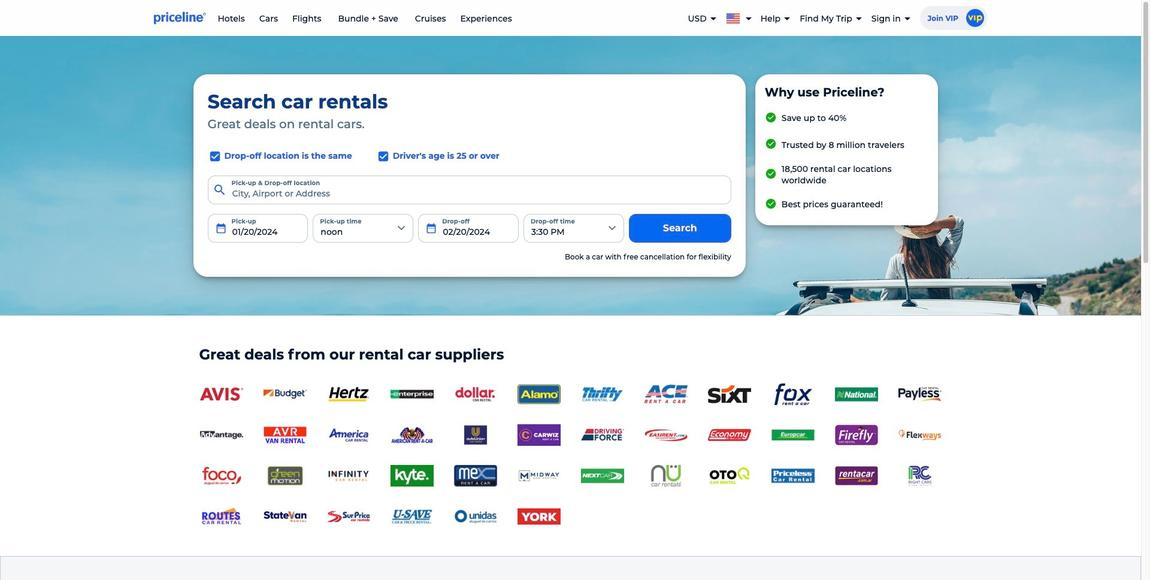 Task type: locate. For each thing, give the bounding box(es) containing it.
City, Airport or Address text field
[[208, 175, 731, 204]]

national image
[[835, 384, 878, 405]]

europcar image
[[771, 424, 815, 446]]

state van rental image
[[263, 506, 306, 527]]

autounion image
[[454, 424, 497, 446]]

en us image
[[726, 11, 745, 24]]

carwiz image
[[517, 424, 561, 446]]

midway image
[[517, 465, 561, 487]]

foco image
[[200, 465, 243, 487]]

fox image
[[771, 384, 815, 405]]

payless image
[[898, 387, 942, 402]]

priceless image
[[771, 465, 815, 487]]

1 calendar image from the left
[[215, 222, 227, 234]]

rentacar image
[[835, 465, 878, 487]]

budget image
[[263, 384, 306, 405]]

0 horizontal spatial calendar image
[[215, 222, 227, 234]]

u save image
[[390, 506, 434, 527]]

driving force image
[[581, 424, 624, 446]]

2 calendar image from the left
[[426, 222, 438, 234]]

calendar image for drop-off field
[[426, 222, 438, 234]]

american image
[[390, 424, 434, 446]]

calendar image
[[215, 222, 227, 234], [426, 222, 438, 234]]

vip badge icon image
[[966, 9, 984, 27]]

1 horizontal spatial calendar image
[[426, 222, 438, 234]]



Task type: vqa. For each thing, say whether or not it's contained in the screenshot.
VIP Badge Icon
yes



Task type: describe. For each thing, give the bounding box(es) containing it.
right cars image
[[898, 465, 942, 487]]

thrifty image
[[581, 384, 624, 405]]

york image
[[517, 506, 561, 527]]

avis image
[[200, 384, 243, 405]]

nextcar image
[[581, 465, 624, 487]]

mex image
[[454, 465, 497, 487]]

advantage image
[[200, 424, 243, 446]]

enterprise image
[[390, 384, 434, 405]]

green motion image
[[263, 465, 306, 487]]

economy image
[[708, 424, 751, 446]]

Drop-off field
[[418, 214, 519, 243]]

flexways image
[[898, 424, 942, 446]]

sixt image
[[708, 384, 751, 405]]

airport van rental image
[[263, 424, 306, 446]]

america car rental image
[[327, 424, 370, 446]]

priceline.com home image
[[154, 11, 206, 25]]

easirent image
[[644, 424, 688, 446]]

otoq image
[[708, 465, 751, 487]]

ace image
[[644, 384, 688, 405]]

firefly image
[[835, 424, 878, 446]]

dollar image
[[454, 384, 497, 405]]

surprice image
[[327, 506, 370, 527]]

routes image
[[200, 506, 243, 527]]

unidas image
[[454, 506, 497, 527]]

hertz image
[[327, 384, 370, 405]]

infinity image
[[327, 465, 370, 487]]

nü image
[[644, 465, 688, 487]]

Pick-up field
[[208, 214, 308, 243]]

calendar image for pick-up field
[[215, 222, 227, 234]]

kyte image
[[390, 465, 434, 487]]

alamo image
[[517, 384, 561, 405]]



